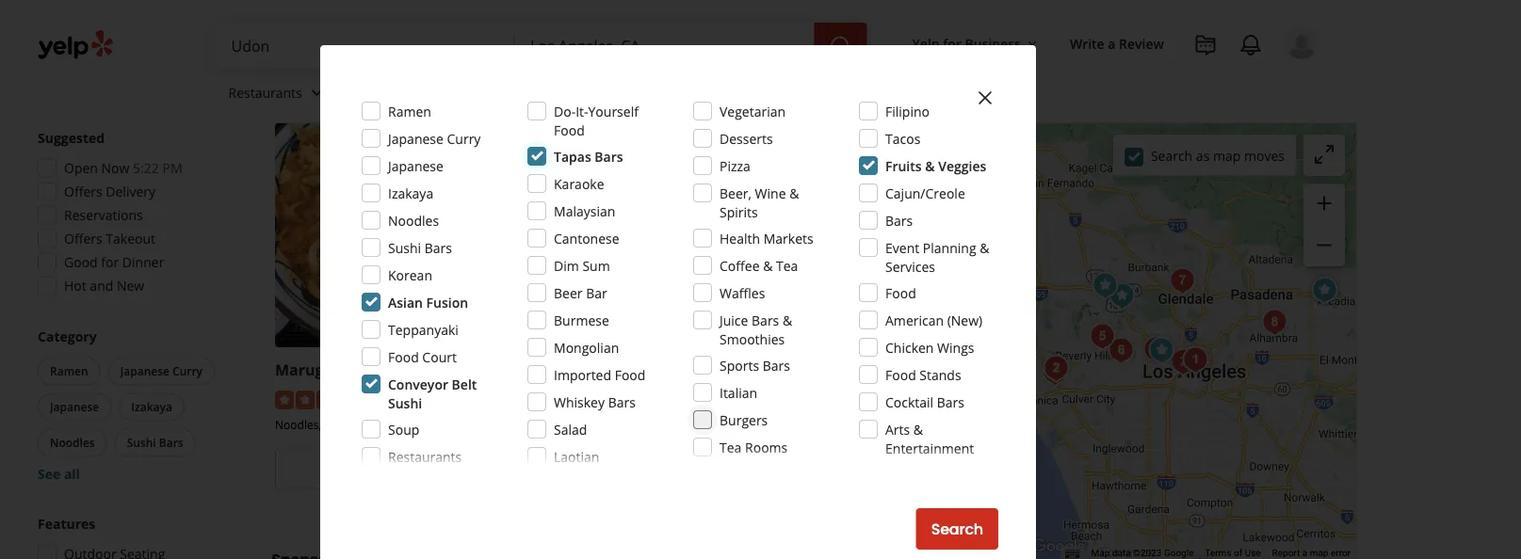 Task type: describe. For each thing, give the bounding box(es) containing it.
map
[[1092, 548, 1110, 559]]

health
[[720, 229, 761, 247]]

marugame monzo image
[[1177, 342, 1215, 379]]

yelp
[[913, 34, 940, 52]]

japanese curry button
[[108, 358, 215, 386]]

moves
[[1245, 147, 1285, 165]]

sushi bars inside 'search' dialog
[[388, 239, 452, 257]]

burmese
[[554, 311, 610, 329]]

(new)
[[948, 311, 983, 329]]

food inside do-it-yourself food
[[554, 121, 585, 139]]

google image
[[1029, 535, 1091, 560]]

curry inside 'search' dialog
[[447, 130, 481, 147]]

map for moves
[[1214, 147, 1241, 165]]

4.8 star rating image
[[755, 391, 857, 410]]

4.8 (80 reviews)
[[865, 390, 960, 408]]

takeout for offers
[[106, 230, 156, 248]]

marugame udon - sawtelle image
[[1038, 350, 1076, 388]]

udon inside top 10 best udon near los angeles, california
[[398, 5, 458, 37]]

tokyo cube image
[[1104, 278, 1141, 315]]

teppanyaki
[[388, 321, 459, 339]]

and
[[90, 277, 113, 295]]

expand map image
[[1314, 143, 1336, 166]]

cajun/creole
[[886, 184, 966, 202]]

sort:
[[813, 15, 842, 33]]

new
[[117, 277, 144, 295]]

conveyor belt sushi
[[388, 376, 477, 412]]

features group
[[32, 515, 234, 560]]

kochi image
[[1084, 318, 1122, 356]]

juice bars & smoothies
[[720, 311, 793, 348]]

bar
[[586, 284, 608, 302]]

bars inside juice bars & smoothies
[[752, 311, 780, 329]]

3.9 star rating image
[[275, 391, 377, 410]]

& right fruits
[[926, 157, 935, 175]]

beer,
[[720, 184, 752, 202]]

entertainment
[[886, 440, 975, 458]]

2 bars, from the left
[[786, 417, 813, 433]]

bars down koreatown at bottom
[[608, 393, 636, 411]]

bars down the smoothies
[[763, 357, 791, 375]]

koreatown
[[588, 360, 671, 380]]

suggested
[[38, 129, 105, 147]]

health markets
[[720, 229, 814, 247]]

see
[[38, 466, 61, 483]]

izakaya inside button
[[131, 400, 172, 415]]

japanese curry inside 'search' dialog
[[388, 130, 481, 147]]

reviews) for get directions
[[437, 390, 487, 408]]

3 japanese, from the left
[[816, 417, 866, 433]]

report a map error link
[[1273, 548, 1351, 559]]

conveyor
[[388, 376, 449, 393]]

spirits
[[720, 203, 758, 221]]

food for food court
[[388, 348, 419, 366]]

open
[[64, 159, 98, 177]]

imported food
[[554, 366, 646, 384]]

review
[[1120, 34, 1165, 52]]

price group
[[38, 35, 234, 98]]

reviews) for order now
[[677, 390, 727, 408]]

cocktail
[[886, 393, 934, 411]]

a for write
[[1109, 34, 1116, 52]]

curry inside japanese curry button
[[172, 364, 203, 379]]

american
[[886, 311, 944, 329]]

malaysian
[[554, 202, 616, 220]]

food court
[[388, 348, 457, 366]]

redwhite boneless ramen link
[[755, 360, 973, 380]]

tapas
[[554, 147, 592, 165]]

angeles,
[[562, 5, 660, 37]]

noodles inside button
[[50, 435, 95, 451]]

notifications image
[[1240, 34, 1263, 57]]

order
[[589, 458, 631, 480]]

zoom in image
[[1314, 192, 1336, 215]]

dim
[[554, 257, 579, 275]]

marugame udon-los angeles image
[[1165, 343, 1203, 381]]

dinner
[[122, 253, 164, 271]]

mongolian
[[554, 339, 619, 357]]

(80
[[887, 390, 906, 408]]

- for order now
[[579, 360, 584, 380]]

map region
[[793, 0, 1517, 560]]

dim sum
[[554, 257, 610, 275]]

redwhite boneless ramen
[[755, 360, 973, 380]]

restaurants inside 'search' dialog
[[388, 448, 462, 466]]

japanese, sushi bars, chinese
[[515, 417, 671, 433]]

yourself
[[589, 102, 639, 120]]

noodles inside 'search' dialog
[[388, 212, 439, 229]]

good for dinner
[[64, 253, 164, 271]]

search dialog
[[0, 0, 1522, 560]]

beer, wine & spirits
[[720, 184, 799, 221]]

sushi inside conveyor belt sushi
[[388, 394, 422, 412]]

& inside the event planning & services
[[980, 239, 990, 257]]

tacos
[[886, 130, 921, 147]]

smoothies
[[720, 330, 785, 348]]

a for report
[[1303, 548, 1308, 559]]

map for error
[[1310, 548, 1329, 559]]

top 10 best udon near los angeles, california
[[271, 5, 660, 67]]

rooms
[[745, 439, 788, 457]]

report
[[1273, 548, 1301, 559]]

marugame
[[275, 360, 357, 380]]

hot
[[64, 277, 86, 295]]

wings
[[938, 339, 975, 357]]

offers delivery
[[64, 183, 156, 201]]

see all button
[[38, 466, 80, 483]]

asian fusion
[[388, 294, 468, 311]]

get directions
[[336, 458, 439, 480]]

1 vertical spatial fusion
[[409, 417, 444, 433]]

best
[[345, 5, 394, 37]]

until 10:00 pm
[[843, 490, 931, 508]]

featured takeout options
[[271, 74, 513, 100]]

write
[[1070, 34, 1105, 52]]

near
[[462, 5, 517, 37]]

beer
[[554, 284, 583, 302]]

pizza
[[720, 157, 751, 175]]

options
[[440, 74, 513, 100]]

bars up event
[[886, 212, 913, 229]]

4.3
[[624, 390, 643, 408]]

3 reviews) from the left
[[909, 390, 960, 408]]

user actions element
[[898, 24, 1346, 139]]

1 vertical spatial asian
[[378, 417, 406, 433]]

3.9
[[384, 390, 403, 408]]

offers for offers takeout
[[64, 230, 102, 248]]

map data ©2023 google
[[1092, 548, 1194, 559]]

category
[[38, 328, 97, 346]]

belt
[[452, 376, 477, 393]]

search image
[[830, 35, 852, 58]]

google
[[1165, 548, 1194, 559]]

food stands
[[886, 366, 962, 384]]

1 vertical spatial udon
[[361, 360, 401, 380]]

roll call - koreatown image
[[1143, 332, 1181, 370]]

2 japanese, from the left
[[515, 417, 566, 433]]

bars right tapas
[[595, 147, 623, 165]]

korean
[[388, 266, 433, 284]]

directions
[[366, 458, 439, 480]]

$$$$
[[193, 72, 219, 87]]



Task type: locate. For each thing, give the bounding box(es) containing it.
keyboard shortcuts image
[[1065, 550, 1080, 559]]

& up the smoothies
[[783, 311, 793, 329]]

0 horizontal spatial -
[[405, 360, 409, 380]]

offers up good
[[64, 230, 102, 248]]

group containing category
[[34, 327, 234, 484]]

0 vertical spatial japanese curry
[[388, 130, 481, 147]]

bars up the smoothies
[[752, 311, 780, 329]]

fruits & veggies
[[886, 157, 987, 175]]

(580
[[647, 390, 673, 408]]

arts
[[886, 421, 911, 439]]

food down the "services" at the top
[[886, 284, 917, 302]]

offers for offers delivery
[[64, 183, 102, 201]]

chicken wings
[[886, 339, 975, 357]]

restaurants inside business categories element
[[229, 83, 302, 101]]

pm right 5:22 at the left
[[163, 159, 182, 177]]

& right planning
[[980, 239, 990, 257]]

noodles up all at the left of page
[[50, 435, 95, 451]]

top
[[271, 5, 313, 37]]

coffee & tea
[[720, 257, 799, 275]]

court
[[423, 348, 457, 366]]

0 horizontal spatial japanese,
[[325, 417, 375, 433]]

ramen down "category"
[[50, 364, 88, 379]]

0 horizontal spatial pm
[[163, 159, 182, 177]]

4.3 star rating image
[[515, 391, 617, 410]]

0 horizontal spatial izakaya
[[131, 400, 172, 415]]

for
[[943, 34, 962, 52], [101, 253, 119, 271]]

noodles,
[[275, 417, 322, 433]]

sushi up korean
[[388, 239, 421, 257]]

now for order
[[634, 458, 667, 480]]

1 vertical spatial for
[[101, 253, 119, 271]]

sushi down izakaya button
[[127, 435, 156, 451]]

0 horizontal spatial sushi bars
[[127, 435, 183, 451]]

map
[[1214, 147, 1241, 165], [1310, 548, 1329, 559]]

bars, down whiskey bars on the left
[[600, 417, 626, 433]]

bars down izakaya button
[[159, 435, 183, 451]]

search button
[[917, 509, 999, 550]]

for inside group
[[101, 253, 119, 271]]

1 horizontal spatial now
[[634, 458, 667, 480]]

0 horizontal spatial search
[[932, 519, 984, 540]]

0 vertical spatial sushi bars
[[388, 239, 452, 257]]

get directions link
[[275, 448, 500, 490]]

reviews)
[[437, 390, 487, 408], [677, 390, 727, 408], [909, 390, 960, 408]]

write a review link
[[1063, 26, 1172, 60]]

bars up korean
[[425, 239, 452, 257]]

sushi bars down izakaya button
[[127, 435, 183, 451]]

1 vertical spatial now
[[634, 458, 667, 480]]

& inside arts & entertainment
[[914, 421, 924, 439]]

fruits
[[886, 157, 922, 175]]

marugame udon - glendale image
[[1164, 262, 1202, 300]]

©2023
[[1134, 548, 1162, 559]]

24 chevron down v2 image
[[682, 81, 704, 104]]

1 reviews) from the left
[[437, 390, 487, 408]]

0 vertical spatial izakaya
[[388, 184, 434, 202]]

a
[[1109, 34, 1116, 52], [1303, 548, 1308, 559]]

asian inside 'search' dialog
[[388, 294, 423, 311]]

asian down korean
[[388, 294, 423, 311]]

planning
[[923, 239, 977, 257]]

1 vertical spatial a
[[1303, 548, 1308, 559]]

japanese
[[388, 130, 444, 147], [388, 157, 444, 175], [120, 364, 170, 379], [50, 400, 99, 415]]

tea down burgers
[[720, 439, 742, 457]]

& inside beer, wine & spirits
[[790, 184, 799, 202]]

0 vertical spatial search
[[1151, 147, 1193, 165]]

0 vertical spatial tea
[[776, 257, 799, 275]]

now for open
[[101, 159, 130, 177]]

1 vertical spatial noodles
[[50, 435, 95, 451]]

japanese curry up izakaya button
[[120, 364, 203, 379]]

tea down the markets at the right top of page
[[776, 257, 799, 275]]

0 vertical spatial fusion
[[427, 294, 468, 311]]

sushi bars up korean
[[388, 239, 452, 257]]

0 horizontal spatial a
[[1109, 34, 1116, 52]]

all
[[64, 466, 80, 483]]

1 vertical spatial takeout
[[106, 230, 156, 248]]

delivery
[[106, 183, 156, 201]]

16 chevron down v2 image
[[1025, 36, 1040, 52]]

use
[[1245, 548, 1261, 559]]

group
[[32, 129, 234, 301], [1304, 184, 1346, 267], [34, 327, 234, 484]]

noodles button
[[38, 429, 107, 458]]

sushi bars inside button
[[127, 435, 183, 451]]

it-
[[576, 102, 589, 120]]

search as map moves
[[1151, 147, 1285, 165]]

filipino
[[886, 102, 930, 120]]

cocktail bars
[[886, 393, 965, 411]]

a right write
[[1109, 34, 1116, 52]]

1 vertical spatial offers
[[64, 230, 102, 248]]

search down 'entertainment'
[[932, 519, 984, 540]]

sports
[[720, 357, 760, 375]]

izakaya up sushi bars button
[[131, 400, 172, 415]]

0 horizontal spatial japanese curry
[[120, 364, 203, 379]]

0 horizontal spatial takeout
[[106, 230, 156, 248]]

yelp for business
[[913, 34, 1021, 52]]

bars,
[[600, 417, 626, 433], [786, 417, 813, 433]]

1 horizontal spatial sushi bars
[[388, 239, 452, 257]]

udon right best
[[398, 5, 458, 37]]

services
[[886, 258, 936, 276]]

japanese, left thai
[[816, 417, 866, 433]]

search for search
[[932, 519, 984, 540]]

1 horizontal spatial pm
[[911, 490, 931, 508]]

roll
[[515, 360, 544, 380]]

& right wine
[[790, 184, 799, 202]]

- for get directions
[[405, 360, 409, 380]]

reviews) right (580
[[677, 390, 727, 408]]

bars, down 4.8 star rating image
[[786, 417, 813, 433]]

0 horizontal spatial bars,
[[600, 417, 626, 433]]

1 vertical spatial map
[[1310, 548, 1329, 559]]

restaurants left 24 chevron down v2 icon
[[229, 83, 302, 101]]

- right the call
[[579, 360, 584, 380]]

1 horizontal spatial for
[[943, 34, 962, 52]]

business
[[965, 34, 1021, 52]]

stands
[[920, 366, 962, 384]]

food up (80
[[886, 366, 917, 384]]

asian down 3.9
[[378, 417, 406, 433]]

boneless
[[837, 360, 913, 380]]

terms
[[1206, 548, 1232, 559]]

desserts
[[720, 130, 773, 147]]

10:00
[[874, 490, 908, 508]]

search inside search button
[[932, 519, 984, 540]]

restaurants down soup on the left of the page
[[388, 448, 462, 466]]

1 horizontal spatial noodles
[[388, 212, 439, 229]]

good
[[64, 253, 98, 271]]

hangari kalguksu image
[[1138, 331, 1175, 369]]

redwhite boneless ramen image
[[1087, 267, 1125, 305]]

2 horizontal spatial reviews)
[[909, 390, 960, 408]]

0 vertical spatial a
[[1109, 34, 1116, 52]]

2 offers from the top
[[64, 230, 102, 248]]

takeout down best
[[360, 74, 436, 100]]

sushi down conveyor
[[388, 394, 422, 412]]

food down do-
[[554, 121, 585, 139]]

4.3 (580 reviews)
[[624, 390, 727, 408]]

terms of use
[[1206, 548, 1261, 559]]

price
[[38, 35, 71, 53]]

1 vertical spatial japanese curry
[[120, 364, 203, 379]]

noodles up korean
[[388, 212, 439, 229]]

food up 4.3
[[615, 366, 646, 384]]

terms of use link
[[1206, 548, 1261, 559]]

japanese button
[[38, 393, 111, 422]]

map right as
[[1214, 147, 1241, 165]]

curry up izakaya button
[[172, 364, 203, 379]]

thai
[[869, 417, 891, 433]]

1 vertical spatial tea
[[720, 439, 742, 457]]

4.8
[[865, 390, 883, 408]]

1 vertical spatial curry
[[172, 364, 203, 379]]

mogumogu image
[[1037, 354, 1075, 392]]

for down offers takeout
[[101, 253, 119, 271]]

1 horizontal spatial ramen
[[388, 102, 432, 120]]

sushi up rooms in the bottom of the page
[[755, 417, 784, 433]]

takeout inside group
[[106, 230, 156, 248]]

sushi down whiskey
[[568, 417, 597, 433]]

do-
[[554, 102, 576, 120]]

arts & entertainment
[[886, 421, 975, 458]]

0 horizontal spatial noodles
[[50, 435, 95, 451]]

1 horizontal spatial japanese,
[[515, 417, 566, 433]]

yuko kitchen miracle mile image
[[1103, 332, 1141, 370]]

0 vertical spatial takeout
[[360, 74, 436, 100]]

offers takeout
[[64, 230, 156, 248]]

offers down the open
[[64, 183, 102, 201]]

karaoke
[[554, 175, 605, 193]]

bars down stands
[[937, 393, 965, 411]]

0 horizontal spatial for
[[101, 253, 119, 271]]

sushi bars button
[[115, 429, 196, 458]]

imported
[[554, 366, 612, 384]]

for for good
[[101, 253, 119, 271]]

now inside group
[[101, 159, 130, 177]]

projects image
[[1195, 34, 1218, 57]]

1 vertical spatial pm
[[911, 490, 931, 508]]

0 horizontal spatial restaurants
[[229, 83, 302, 101]]

1 horizontal spatial bars,
[[786, 417, 813, 433]]

ramen inside ramen button
[[50, 364, 88, 379]]

sushi bars, japanese, thai
[[755, 417, 891, 433]]

5:22
[[133, 159, 159, 177]]

for inside button
[[943, 34, 962, 52]]

None search field
[[216, 23, 871, 68]]

1 vertical spatial izakaya
[[131, 400, 172, 415]]

1 horizontal spatial japanese curry
[[388, 130, 481, 147]]

search left as
[[1151, 147, 1193, 165]]

1 vertical spatial sushi bars
[[127, 435, 183, 451]]

takeout for featured
[[360, 74, 436, 100]]

1 horizontal spatial tea
[[776, 257, 799, 275]]

chicken
[[886, 339, 934, 357]]

2 horizontal spatial japanese,
[[816, 417, 866, 433]]

california
[[271, 35, 383, 67]]

for right yelp
[[943, 34, 962, 52]]

- up (349
[[405, 360, 409, 380]]

sushi bars
[[388, 239, 452, 257], [127, 435, 183, 451]]

arcadia
[[413, 360, 471, 380]]

reviews) down arcadia
[[437, 390, 487, 408]]

event planning & services
[[886, 239, 990, 276]]

0 horizontal spatial reviews)
[[437, 390, 487, 408]]

pm inside group
[[163, 159, 182, 177]]

business categories element
[[213, 68, 1319, 123]]

fusion down (349
[[409, 417, 444, 433]]

close image
[[974, 87, 997, 109]]

3.9 (349 reviews)
[[384, 390, 487, 408]]

1 horizontal spatial reviews)
[[677, 390, 727, 408]]

0 vertical spatial now
[[101, 159, 130, 177]]

0 vertical spatial curry
[[447, 130, 481, 147]]

a right report
[[1303, 548, 1308, 559]]

japanese, down 3.9 star rating image
[[325, 417, 375, 433]]

beer bar
[[554, 284, 608, 302]]

kyoto gyukatsu image
[[1256, 304, 1294, 342]]

offers
[[64, 183, 102, 201], [64, 230, 102, 248]]

2 - from the left
[[579, 360, 584, 380]]

0 vertical spatial restaurants
[[229, 83, 302, 101]]

features
[[38, 515, 95, 533]]

0 vertical spatial for
[[943, 34, 962, 52]]

japanese curry down options
[[388, 130, 481, 147]]

&
[[926, 157, 935, 175], [790, 184, 799, 202], [980, 239, 990, 257], [763, 257, 773, 275], [783, 311, 793, 329], [914, 421, 924, 439]]

izakaya inside 'search' dialog
[[388, 184, 434, 202]]

bars inside button
[[159, 435, 183, 451]]

curry down options
[[447, 130, 481, 147]]

udon up 3.9
[[361, 360, 401, 380]]

pm
[[163, 159, 182, 177], [911, 490, 931, 508]]

0 vertical spatial ramen
[[388, 102, 432, 120]]

1 - from the left
[[405, 360, 409, 380]]

izakaya up korean
[[388, 184, 434, 202]]

1 horizontal spatial izakaya
[[388, 184, 434, 202]]

1 horizontal spatial takeout
[[360, 74, 436, 100]]

sushi inside sushi bars button
[[127, 435, 156, 451]]

0 vertical spatial pm
[[163, 159, 182, 177]]

order now link
[[515, 448, 740, 490]]

pm right 10:00
[[911, 490, 931, 508]]

takeout up dinner at the top
[[106, 230, 156, 248]]

0 horizontal spatial now
[[101, 159, 130, 177]]

marugame udon - arcadia image
[[1306, 272, 1344, 310], [1306, 272, 1344, 310]]

report a map error
[[1273, 548, 1351, 559]]

& right arts
[[914, 421, 924, 439]]

0 horizontal spatial curry
[[172, 364, 203, 379]]

reviews) down stands
[[909, 390, 960, 408]]

los
[[521, 5, 558, 37]]

1 horizontal spatial curry
[[447, 130, 481, 147]]

zoom out image
[[1314, 234, 1336, 257]]

now right order
[[634, 458, 667, 480]]

for for yelp
[[943, 34, 962, 52]]

1 horizontal spatial a
[[1303, 548, 1308, 559]]

ramen
[[388, 102, 432, 120], [50, 364, 88, 379]]

1 horizontal spatial -
[[579, 360, 584, 380]]

map left error
[[1310, 548, 1329, 559]]

0 vertical spatial asian
[[388, 294, 423, 311]]

of
[[1234, 548, 1243, 559]]

izakaya button
[[119, 393, 185, 422]]

& down the health markets
[[763, 257, 773, 275]]

japanese curry inside button
[[120, 364, 203, 379]]

& inside juice bars & smoothies
[[783, 311, 793, 329]]

food
[[554, 121, 585, 139], [886, 284, 917, 302], [388, 348, 419, 366], [615, 366, 646, 384], [886, 366, 917, 384]]

1 horizontal spatial search
[[1151, 147, 1193, 165]]

1 vertical spatial search
[[932, 519, 984, 540]]

order now
[[589, 458, 667, 480]]

fusion up teppanyaki
[[427, 294, 468, 311]]

error
[[1331, 548, 1351, 559]]

0 vertical spatial map
[[1214, 147, 1241, 165]]

now up offers delivery
[[101, 159, 130, 177]]

0 horizontal spatial map
[[1214, 147, 1241, 165]]

japanese, down the 4.3 star rating image
[[515, 417, 566, 433]]

24 chevron down v2 image
[[306, 81, 329, 104]]

group containing suggested
[[32, 129, 234, 301]]

1 offers from the top
[[64, 183, 102, 201]]

veggies
[[939, 157, 987, 175]]

0 vertical spatial offers
[[64, 183, 102, 201]]

2 reviews) from the left
[[677, 390, 727, 408]]

0 horizontal spatial tea
[[720, 439, 742, 457]]

ramen down the featured takeout options
[[388, 102, 432, 120]]

1 bars, from the left
[[600, 417, 626, 433]]

whiskey
[[554, 393, 605, 411]]

search for search as map moves
[[1151, 147, 1193, 165]]

0 vertical spatial noodles
[[388, 212, 439, 229]]

1 horizontal spatial restaurants
[[388, 448, 462, 466]]

markets
[[764, 229, 814, 247]]

restaurants link
[[213, 68, 344, 123]]

fusion inside 'search' dialog
[[427, 294, 468, 311]]

yelp for business button
[[905, 26, 1048, 60]]

0 vertical spatial udon
[[398, 5, 458, 37]]

1 horizontal spatial map
[[1310, 548, 1329, 559]]

1 japanese, from the left
[[325, 417, 375, 433]]

0 horizontal spatial ramen
[[50, 364, 88, 379]]

food for food
[[886, 284, 917, 302]]

1 vertical spatial restaurants
[[388, 448, 462, 466]]

american (new)
[[886, 311, 983, 329]]

ramen inside 'search' dialog
[[388, 102, 432, 120]]

food for food stands
[[886, 366, 917, 384]]

food up conveyor
[[388, 348, 419, 366]]

1 vertical spatial ramen
[[50, 364, 88, 379]]



Task type: vqa. For each thing, say whether or not it's contained in the screenshot.
sep 7, 2023 hi von, thank you for your review. we're so happy you enjoyed our pollo fritto, banana coffee cake, impeccable service, and great atmosphere. we hope to see you again soon.
no



